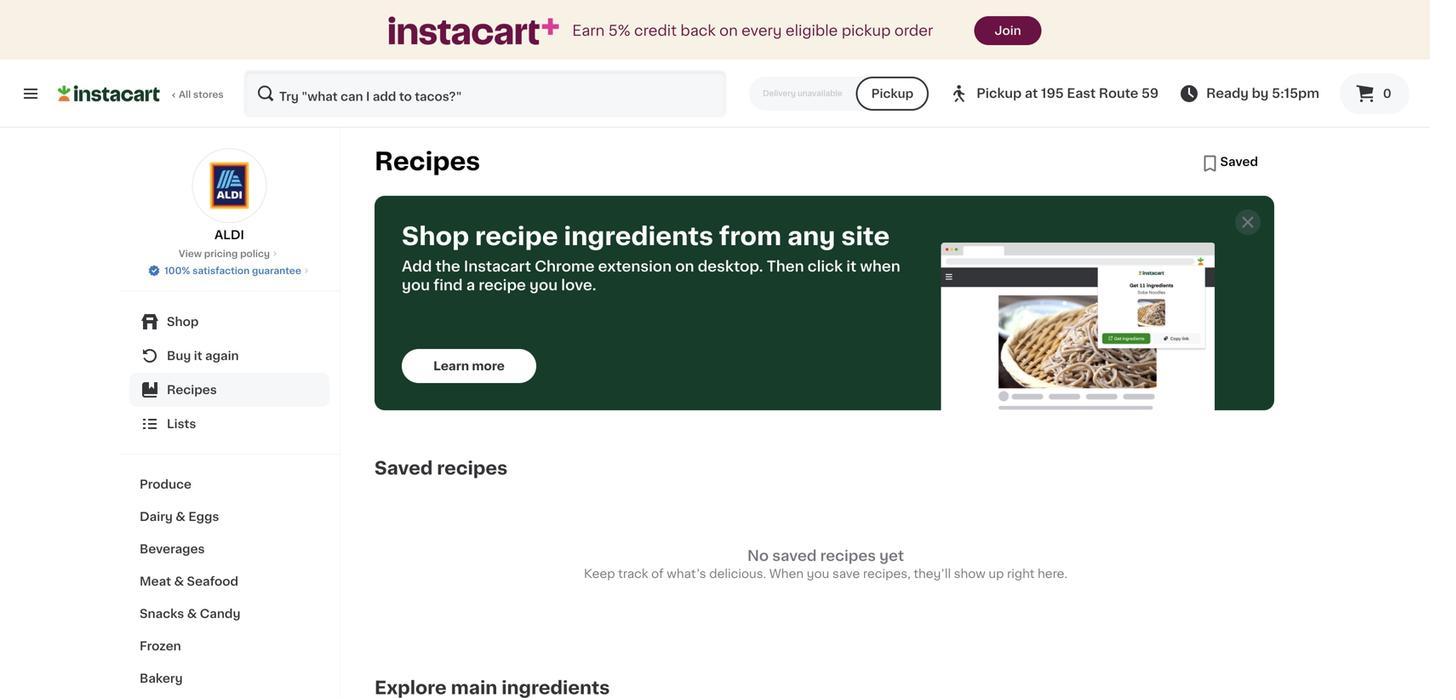 Task type: describe. For each thing, give the bounding box(es) containing it.
guarantee
[[252, 266, 301, 275]]

saved for saved
[[1221, 156, 1259, 168]]

recipes,
[[863, 568, 911, 580]]

recipes link
[[129, 373, 330, 407]]

shop recipe ingredients from any site
[[402, 224, 890, 249]]

produce link
[[129, 468, 330, 501]]

dairy & eggs
[[140, 511, 219, 523]]

right
[[1007, 568, 1035, 580]]

0 button
[[1340, 73, 1410, 114]]

explore main ingredients
[[375, 679, 610, 697]]

aldi
[[215, 229, 244, 241]]

learn
[[434, 360, 469, 372]]

satisfaction
[[193, 266, 250, 275]]

click
[[808, 259, 843, 274]]

shop for shop
[[167, 316, 199, 328]]

frozen
[[140, 640, 181, 652]]

learn more
[[434, 360, 505, 372]]

at
[[1025, 87, 1038, 100]]

candy
[[200, 608, 241, 620]]

meat & seafood
[[140, 576, 238, 588]]

buy
[[167, 350, 191, 362]]

lists
[[167, 418, 196, 430]]

view pricing policy link
[[179, 247, 280, 261]]

it inside buy it again link
[[194, 350, 202, 362]]

more
[[472, 360, 505, 372]]

1 vertical spatial recipes
[[167, 384, 217, 396]]

100% satisfaction guarantee
[[164, 266, 301, 275]]

saved for saved recipes
[[375, 459, 433, 477]]

stores
[[193, 90, 224, 99]]

then
[[767, 259, 804, 274]]

join
[[995, 25, 1022, 37]]

ready by 5:15pm
[[1207, 87, 1320, 100]]

route
[[1099, 87, 1139, 100]]

they'll
[[914, 568, 951, 580]]

from
[[719, 224, 782, 249]]

0
[[1383, 88, 1392, 100]]

dairy & eggs link
[[129, 501, 330, 533]]

shop link
[[129, 305, 330, 339]]

snacks & candy link
[[129, 598, 330, 630]]

lists link
[[129, 407, 330, 441]]

track
[[618, 568, 649, 580]]

when
[[860, 259, 901, 274]]

chrome
[[535, 259, 595, 274]]

produce
[[140, 479, 192, 490]]

every
[[742, 23, 782, 38]]

pricing
[[204, 249, 238, 258]]

195
[[1041, 87, 1064, 100]]

bakery
[[140, 673, 183, 685]]

eggs
[[189, 511, 219, 523]]

explore
[[375, 679, 447, 697]]

all stores
[[179, 90, 224, 99]]

pickup button
[[856, 77, 929, 111]]

show
[[954, 568, 986, 580]]

up
[[989, 568, 1004, 580]]

5:15pm
[[1272, 87, 1320, 100]]

100%
[[164, 266, 190, 275]]

all
[[179, 90, 191, 99]]

meat
[[140, 576, 171, 588]]

saved button
[[1200, 153, 1259, 174]]

ready
[[1207, 87, 1249, 100]]

all stores link
[[58, 70, 225, 118]]

no saved recipes yet keep track of what's delicious. when you save recipes, they'll show up right here.
[[584, 549, 1068, 580]]

saved recipes
[[375, 459, 508, 477]]

pickup at 195 east route 59
[[977, 87, 1159, 100]]

by
[[1252, 87, 1269, 100]]

add the instacart chrome extension on desktop. then click it when you find a recipe you love.
[[402, 259, 901, 292]]

again
[[205, 350, 239, 362]]

instacart
[[464, 259, 531, 274]]

0 vertical spatial on
[[720, 23, 738, 38]]

ready by 5:15pm link
[[1180, 83, 1320, 104]]

buy it again
[[167, 350, 239, 362]]

meat & seafood link
[[129, 565, 330, 598]]



Task type: locate. For each thing, give the bounding box(es) containing it.
& right meat
[[174, 576, 184, 588]]

add
[[402, 259, 432, 274]]

1 vertical spatial it
[[194, 350, 202, 362]]

& for meat
[[174, 576, 184, 588]]

extension
[[598, 259, 672, 274]]

the
[[436, 259, 460, 274]]

pickup down order
[[872, 88, 914, 100]]

back
[[681, 23, 716, 38]]

it inside add the instacart chrome extension on desktop. then click it when you find a recipe you love.
[[847, 259, 857, 274]]

1 vertical spatial on
[[676, 259, 694, 274]]

recipes
[[437, 459, 508, 477], [821, 549, 876, 563]]

delicious.
[[710, 568, 767, 580]]

earn
[[572, 23, 605, 38]]

0 horizontal spatial recipes
[[437, 459, 508, 477]]

1 horizontal spatial on
[[720, 23, 738, 38]]

None search field
[[244, 70, 727, 118]]

pickup
[[842, 23, 891, 38]]

0 vertical spatial &
[[176, 511, 186, 523]]

no
[[748, 549, 769, 563]]

Search field
[[245, 72, 726, 116]]

view
[[179, 249, 202, 258]]

shop up the
[[402, 224, 469, 249]]

1 vertical spatial recipe
[[479, 278, 526, 292]]

earn 5% credit back on every eligible pickup order
[[572, 23, 934, 38]]

&
[[176, 511, 186, 523], [174, 576, 184, 588], [187, 608, 197, 620]]

beverages link
[[129, 533, 330, 565]]

1 horizontal spatial it
[[847, 259, 857, 274]]

0 horizontal spatial on
[[676, 259, 694, 274]]

save
[[833, 568, 860, 580]]

snacks & candy
[[140, 608, 241, 620]]

main
[[451, 679, 498, 697]]

on left desktop.
[[676, 259, 694, 274]]

it
[[847, 259, 857, 274], [194, 350, 202, 362]]

0 vertical spatial recipe
[[475, 224, 558, 249]]

service type group
[[749, 77, 929, 111]]

1 horizontal spatial pickup
[[977, 87, 1022, 100]]

saved inside saved button
[[1221, 156, 1259, 168]]

instacart logo image
[[58, 83, 160, 104]]

& left "eggs"
[[176, 511, 186, 523]]

recipe inside add the instacart chrome extension on desktop. then click it when you find a recipe you love.
[[479, 278, 526, 292]]

2 vertical spatial &
[[187, 608, 197, 620]]

0 vertical spatial it
[[847, 259, 857, 274]]

frozen link
[[129, 630, 330, 662]]

1 horizontal spatial recipes
[[821, 549, 876, 563]]

on
[[720, 23, 738, 38], [676, 259, 694, 274]]

5%
[[609, 23, 631, 38]]

pickup inside popup button
[[977, 87, 1022, 100]]

here.
[[1038, 568, 1068, 580]]

1 horizontal spatial recipes
[[375, 149, 480, 174]]

dairy
[[140, 511, 173, 523]]

1 vertical spatial shop
[[167, 316, 199, 328]]

love.
[[561, 278, 597, 292]]

it right buy
[[194, 350, 202, 362]]

& for dairy
[[176, 511, 186, 523]]

ingredients up extension
[[564, 224, 714, 249]]

1 vertical spatial &
[[174, 576, 184, 588]]

order
[[895, 23, 934, 38]]

you
[[402, 278, 430, 292], [530, 278, 558, 292], [807, 568, 830, 580]]

recipe down instacart
[[479, 278, 526, 292]]

you left save
[[807, 568, 830, 580]]

0 vertical spatial shop
[[402, 224, 469, 249]]

1 vertical spatial ingredients
[[502, 679, 610, 697]]

0 horizontal spatial shop
[[167, 316, 199, 328]]

pickup inside button
[[872, 88, 914, 100]]

0 horizontal spatial recipes
[[167, 384, 217, 396]]

buy it again link
[[129, 339, 330, 373]]

ingredients for recipe
[[564, 224, 714, 249]]

pickup left at
[[977, 87, 1022, 100]]

& left 'candy'
[[187, 608, 197, 620]]

you inside no saved recipes yet keep track of what's delicious. when you save recipes, they'll show up right here.
[[807, 568, 830, 580]]

0 vertical spatial ingredients
[[564, 224, 714, 249]]

1 vertical spatial recipes
[[821, 549, 876, 563]]

aldi link
[[192, 148, 267, 244]]

any
[[788, 224, 836, 249]]

0 horizontal spatial saved
[[375, 459, 433, 477]]

of
[[652, 568, 664, 580]]

pickup for pickup
[[872, 88, 914, 100]]

1 horizontal spatial shop
[[402, 224, 469, 249]]

credit
[[634, 23, 677, 38]]

0 vertical spatial recipes
[[437, 459, 508, 477]]

you down add
[[402, 278, 430, 292]]

snacks
[[140, 608, 184, 620]]

59
[[1142, 87, 1159, 100]]

shop up buy
[[167, 316, 199, 328]]

you down chrome
[[530, 278, 558, 292]]

keep
[[584, 568, 615, 580]]

2 horizontal spatial you
[[807, 568, 830, 580]]

ingredients right main
[[502, 679, 610, 697]]

find
[[434, 278, 463, 292]]

desktop.
[[698, 259, 764, 274]]

on inside add the instacart chrome extension on desktop. then click it when you find a recipe you love.
[[676, 259, 694, 274]]

east
[[1067, 87, 1096, 100]]

policy
[[240, 249, 270, 258]]

0 horizontal spatial it
[[194, 350, 202, 362]]

0 vertical spatial recipes
[[375, 149, 480, 174]]

extension banner image
[[941, 243, 1216, 410]]

yet
[[880, 549, 904, 563]]

recipes inside no saved recipes yet keep track of what's delicious. when you save recipes, they'll show up right here.
[[821, 549, 876, 563]]

100% satisfaction guarantee button
[[147, 261, 312, 278]]

recipes
[[375, 149, 480, 174], [167, 384, 217, 396]]

shop for shop recipe ingredients from any site
[[402, 224, 469, 249]]

pickup for pickup at 195 east route 59
[[977, 87, 1022, 100]]

1 horizontal spatial you
[[530, 278, 558, 292]]

ingredients
[[564, 224, 714, 249], [502, 679, 610, 697]]

& for snacks
[[187, 608, 197, 620]]

bakery link
[[129, 662, 330, 695]]

what's
[[667, 568, 706, 580]]

it right "click"
[[847, 259, 857, 274]]

beverages
[[140, 543, 205, 555]]

seafood
[[187, 576, 238, 588]]

learn more button
[[402, 349, 536, 383]]

aldi logo image
[[192, 148, 267, 223]]

0 horizontal spatial you
[[402, 278, 430, 292]]

0 horizontal spatial pickup
[[872, 88, 914, 100]]

recipe up instacart
[[475, 224, 558, 249]]

1 horizontal spatial saved
[[1221, 156, 1259, 168]]

1 vertical spatial saved
[[375, 459, 433, 477]]

ingredients for main
[[502, 679, 610, 697]]

eligible
[[786, 23, 838, 38]]

& inside 'link'
[[174, 576, 184, 588]]

recipe
[[475, 224, 558, 249], [479, 278, 526, 292]]

instacart plus icon image
[[389, 17, 559, 45]]

0 vertical spatial saved
[[1221, 156, 1259, 168]]

saved
[[773, 549, 817, 563]]

pickup at 195 east route 59 button
[[950, 70, 1159, 118]]

on right back
[[720, 23, 738, 38]]



Task type: vqa. For each thing, say whether or not it's contained in the screenshot.
'-'
no



